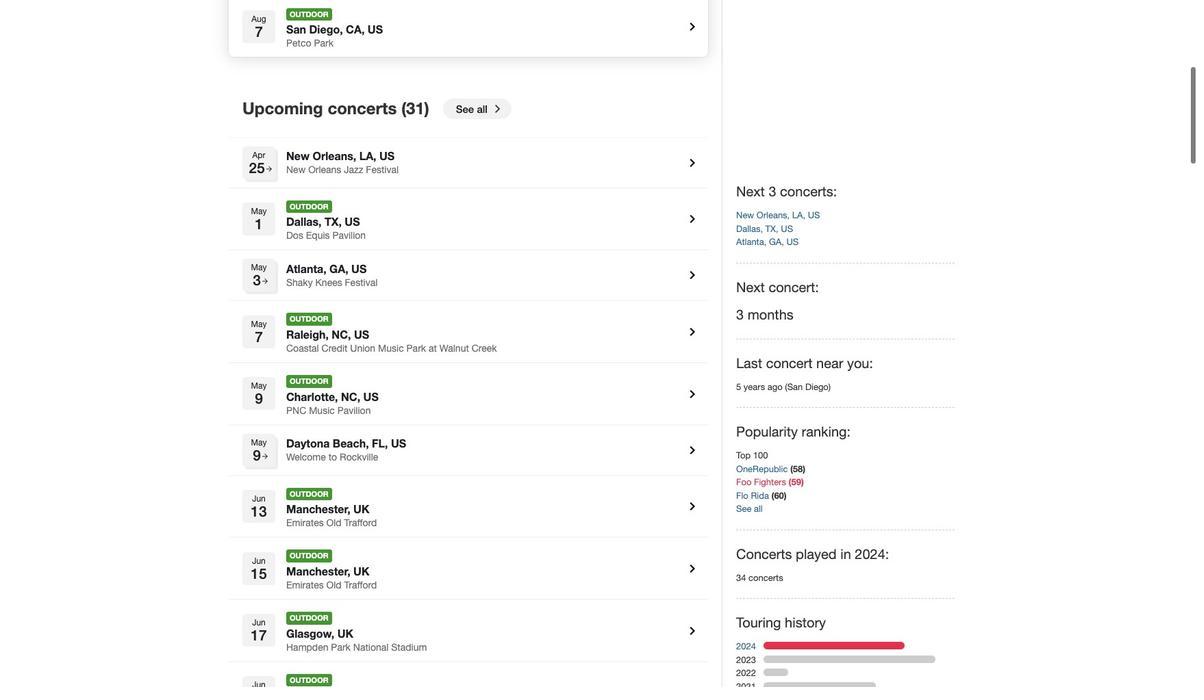 Task type: locate. For each thing, give the bounding box(es) containing it.
0 vertical spatial park
[[314, 38, 334, 49]]

2 old from the top
[[326, 580, 342, 591]]

1 vertical spatial arrow right icon image
[[261, 278, 269, 286]]

new up orleans on the left top of the page
[[286, 149, 310, 162]]

diego)
[[806, 382, 831, 392]]

2 7 from the top
[[255, 329, 263, 346]]

emirates right 15
[[286, 580, 324, 591]]

dallas, up dos
[[286, 215, 322, 228]]

new
[[286, 149, 310, 162], [286, 165, 306, 175], [736, 210, 754, 221]]

1 horizontal spatial ga,
[[769, 237, 784, 247]]

2 outdoor from the top
[[290, 202, 329, 211]]

3 left shaky on the top left of the page
[[253, 272, 261, 289]]

7 left coastal
[[255, 329, 263, 346]]

0 horizontal spatial see all link
[[443, 99, 512, 119]]

7 inside the aug 7
[[255, 23, 263, 41]]

1 vertical spatial manchester,
[[286, 565, 351, 578]]

3 jun from the top
[[252, 619, 266, 628]]

ga, inside atlanta, ga, us shaky knees festival
[[330, 262, 348, 275]]

1 may from the top
[[251, 207, 267, 216]]

1 vertical spatial 3
[[253, 272, 261, 289]]

tx, up atlanta, ga, us link on the right of the page
[[766, 224, 779, 234]]

onerepublic link
[[736, 464, 791, 474]]

1 7 from the top
[[255, 23, 263, 41]]

0 vertical spatial uk
[[354, 503, 370, 516]]

may down 25
[[251, 207, 267, 216]]

flo rida link
[[736, 491, 772, 501]]

1 vertical spatial old
[[326, 580, 342, 591]]

1 vertical spatial park
[[407, 343, 426, 354]]

1 horizontal spatial all
[[754, 504, 763, 514]]

1 horizontal spatial 3
[[736, 307, 744, 322]]

9 left pnc
[[255, 391, 263, 408]]

7
[[255, 23, 263, 41], [255, 329, 263, 346]]

coastal
[[286, 343, 319, 354]]

0 vertical spatial manchester,
[[286, 503, 351, 516]]

1 vertical spatial see all link
[[736, 504, 763, 514]]

touring
[[736, 615, 781, 631]]

next concert:
[[736, 279, 819, 295]]

9 inside may 9
[[255, 391, 263, 408]]

may 9
[[251, 382, 267, 408]]

0 vertical spatial 7
[[255, 23, 263, 41]]

next up 3 months
[[736, 279, 765, 295]]

park down diego,
[[314, 38, 334, 49]]

la, up jazz
[[359, 149, 376, 162]]

uk up national
[[337, 627, 354, 640]]

new inside new orleans, la, us dallas, tx, us atlanta, ga, us
[[736, 210, 754, 221]]

emirates for 13
[[286, 518, 324, 529]]

concerts left (31)
[[328, 99, 397, 118]]

0 horizontal spatial dallas,
[[286, 215, 322, 228]]

4 may from the top
[[251, 382, 267, 391]]

pavilion
[[333, 230, 366, 241], [337, 405, 371, 416]]

1 outdoor from the top
[[290, 9, 329, 18]]

outdoor
[[290, 9, 329, 18], [290, 202, 329, 211], [290, 315, 329, 324], [290, 377, 329, 386], [290, 490, 329, 499], [290, 552, 329, 561], [290, 614, 329, 623], [290, 676, 329, 685]]

may for 1
[[251, 207, 267, 216]]

outdoor up charlotte,
[[290, 377, 329, 386]]

1 old from the top
[[326, 518, 342, 529]]

pavilion inside outdoor dallas, tx, us dos equis pavilion
[[333, 230, 366, 241]]

foo
[[736, 477, 752, 488]]

orleans
[[308, 165, 341, 175]]

trafford down rockville
[[344, 518, 377, 529]]

diego,
[[309, 23, 343, 36]]

0 vertical spatial trafford
[[344, 518, 377, 529]]

nc, inside outdoor charlotte, nc, us pnc music pavilion
[[341, 390, 360, 403]]

upcoming
[[243, 99, 323, 118]]

park
[[314, 38, 334, 49], [407, 343, 426, 354], [331, 642, 351, 653]]

new orleans, la, us new orleans jazz festival
[[286, 149, 399, 175]]

arrow right icon image down apr
[[265, 165, 273, 173]]

credit
[[322, 343, 348, 354]]

old down "to"
[[326, 518, 342, 529]]

outdoor up 'raleigh,'
[[290, 315, 329, 324]]

1 vertical spatial see
[[736, 504, 752, 514]]

rockville
[[340, 452, 378, 463]]

4 outdoor from the top
[[290, 377, 329, 386]]

dallas,
[[286, 215, 322, 228], [736, 224, 763, 234]]

outdoor up equis
[[290, 202, 329, 211]]

2 manchester, from the top
[[286, 565, 351, 578]]

old for 13
[[326, 518, 342, 529]]

1 jun from the top
[[252, 495, 266, 504]]

may 7
[[251, 320, 267, 346]]

see
[[456, 103, 474, 115], [736, 504, 752, 514]]

1 trafford from the top
[[344, 518, 377, 529]]

see all link right (31)
[[443, 99, 512, 119]]

nc, inside outdoor raleigh, nc, us coastal credit union music park at walnut creek
[[332, 328, 351, 341]]

0 vertical spatial old
[[326, 518, 342, 529]]

1 vertical spatial jun
[[252, 557, 266, 566]]

1 horizontal spatial orleans,
[[757, 210, 790, 221]]

0 vertical spatial jun
[[252, 495, 266, 504]]

0 horizontal spatial orleans,
[[313, 149, 356, 162]]

0 vertical spatial new
[[286, 149, 310, 162]]

0 vertical spatial arrow right icon image
[[265, 165, 273, 173]]

(san
[[785, 382, 803, 392]]

9 left the welcome
[[253, 447, 261, 464]]

dallas, up atlanta, ga, us link on the right of the page
[[736, 224, 763, 234]]

nc, right charlotte,
[[341, 390, 360, 403]]

1 emirates from the top
[[286, 518, 324, 529]]

6 concerts image
[[764, 669, 788, 677]]

1 vertical spatial festival
[[345, 277, 378, 288]]

outdoor for may 9
[[290, 377, 329, 386]]

0 vertical spatial music
[[378, 343, 404, 354]]

arrow right icon image for 25
[[265, 165, 273, 173]]

3 outdoor from the top
[[290, 315, 329, 324]]

2 next from the top
[[736, 279, 765, 295]]

1 vertical spatial 7
[[255, 329, 263, 346]]

uk up outdoor glasgow, uk hampden park national stadium
[[354, 565, 370, 578]]

outdoor inside outdoor charlotte, nc, us pnc music pavilion
[[290, 377, 329, 386]]

concerts
[[328, 99, 397, 118], [749, 573, 783, 583]]

outdoor inside outdoor glasgow, uk hampden park national stadium
[[290, 614, 329, 623]]

national
[[353, 642, 389, 653]]

1 vertical spatial concerts
[[749, 573, 783, 583]]

7 outdoor from the top
[[290, 614, 329, 623]]

1 vertical spatial 9
[[253, 447, 261, 464]]

0 horizontal spatial tx,
[[325, 215, 342, 228]]

outdoor down the 'hampden'
[[290, 676, 329, 685]]

2 trafford from the top
[[344, 580, 377, 591]]

jun inside the 'jun 17'
[[252, 619, 266, 628]]

la, inside new orleans, la, us new orleans jazz festival
[[359, 149, 376, 162]]

manchester,
[[286, 503, 351, 516], [286, 565, 351, 578]]

all right (31)
[[477, 103, 488, 115]]

arrow right icon image left shaky on the top left of the page
[[261, 278, 269, 286]]

atlanta, up shaky on the top left of the page
[[286, 262, 327, 275]]

1 vertical spatial atlanta,
[[286, 262, 327, 275]]

3 left months
[[736, 307, 744, 322]]

2 outdoor manchester, uk emirates old trafford from the top
[[286, 552, 377, 591]]

next up new orleans, la, us link on the top right of page
[[736, 184, 765, 199]]

next for next 3 concerts:
[[736, 184, 765, 199]]

outdoor charlotte, nc, us pnc music pavilion
[[286, 377, 379, 416]]

pavilion up the "beach," at the bottom of the page
[[337, 405, 371, 416]]

manchester, down the welcome
[[286, 503, 351, 516]]

0 horizontal spatial concerts
[[328, 99, 397, 118]]

0 horizontal spatial 3
[[253, 272, 261, 289]]

(59)
[[789, 477, 804, 488]]

1 horizontal spatial music
[[378, 343, 404, 354]]

new left orleans on the left top of the page
[[286, 165, 306, 175]]

park inside outdoor glasgow, uk hampden park national stadium
[[331, 642, 351, 653]]

ga,
[[769, 237, 784, 247], [330, 262, 348, 275]]

0 horizontal spatial see
[[456, 103, 474, 115]]

1 horizontal spatial dallas,
[[736, 224, 763, 234]]

dallas, inside new orleans, la, us dallas, tx, us atlanta, ga, us
[[736, 224, 763, 234]]

uk for 17
[[337, 627, 354, 640]]

beach,
[[333, 437, 369, 450]]

may down may 9
[[251, 438, 267, 448]]

la, for new orleans, la, us new orleans jazz festival
[[359, 149, 376, 162]]

concerts down concerts at bottom
[[749, 573, 783, 583]]

jun inside jun 13
[[252, 495, 266, 504]]

uk down rockville
[[354, 503, 370, 516]]

new up dallas, tx, us link
[[736, 210, 754, 221]]

2 vertical spatial jun
[[252, 619, 266, 628]]

jun inside jun 15
[[252, 557, 266, 566]]

0 vertical spatial pavilion
[[333, 230, 366, 241]]

2 vertical spatial uk
[[337, 627, 354, 640]]

0 horizontal spatial music
[[309, 405, 335, 416]]

0 vertical spatial next
[[736, 184, 765, 199]]

100
[[753, 451, 768, 461]]

festival right knees in the left top of the page
[[345, 277, 378, 288]]

pavilion inside outdoor charlotte, nc, us pnc music pavilion
[[337, 405, 371, 416]]

0 horizontal spatial atlanta,
[[286, 262, 327, 275]]

see all
[[456, 103, 488, 115]]

trafford
[[344, 518, 377, 529], [344, 580, 377, 591]]

0 vertical spatial 3
[[769, 184, 777, 199]]

0 vertical spatial orleans,
[[313, 149, 356, 162]]

concert
[[766, 355, 813, 371]]

orleans, up orleans on the left top of the page
[[313, 149, 356, 162]]

see down flo at the bottom
[[736, 504, 752, 514]]

uk for 15
[[354, 565, 370, 578]]

trafford for 13
[[344, 518, 377, 529]]

0 vertical spatial nc,
[[332, 328, 351, 341]]

in
[[841, 546, 851, 562]]

us inside outdoor dallas, tx, us dos equis pavilion
[[345, 215, 360, 228]]

charlotte,
[[286, 390, 338, 403]]

2 jun from the top
[[252, 557, 266, 566]]

1 vertical spatial trafford
[[344, 580, 377, 591]]

see right (31)
[[456, 103, 474, 115]]

next
[[736, 184, 765, 199], [736, 279, 765, 295]]

0 horizontal spatial la,
[[359, 149, 376, 162]]

may down 1 at the top of page
[[251, 263, 267, 273]]

music down charlotte,
[[309, 405, 335, 416]]

la,
[[359, 149, 376, 162], [792, 210, 806, 221]]

pavilion right equis
[[333, 230, 366, 241]]

all down rida
[[754, 504, 763, 514]]

arrow right icon image
[[265, 165, 273, 173], [261, 278, 269, 286], [261, 453, 269, 461]]

tx, up equis
[[325, 215, 342, 228]]

1 horizontal spatial la,
[[792, 210, 806, 221]]

tx,
[[325, 215, 342, 228], [766, 224, 779, 234]]

nc, up credit
[[332, 328, 351, 341]]

outdoor right jun 15 on the bottom of the page
[[290, 552, 329, 561]]

outdoor manchester, uk emirates old trafford down "to"
[[286, 490, 377, 529]]

may
[[251, 207, 267, 216], [251, 263, 267, 273], [251, 320, 267, 329], [251, 382, 267, 391], [251, 438, 267, 448]]

3 for 3 months
[[736, 307, 744, 322]]

onerepublic
[[736, 464, 788, 474]]

0 horizontal spatial ga,
[[330, 262, 348, 275]]

arrow right icon image left the welcome
[[261, 453, 269, 461]]

17
[[251, 628, 267, 645]]

7 for raleigh,
[[255, 329, 263, 346]]

1 horizontal spatial concerts
[[749, 573, 783, 583]]

dallas, tx, us link
[[736, 224, 793, 234]]

shaky
[[286, 277, 313, 288]]

1 vertical spatial music
[[309, 405, 335, 416]]

0 vertical spatial outdoor manchester, uk emirates old trafford
[[286, 490, 377, 529]]

atlanta, down dallas, tx, us link
[[736, 237, 767, 247]]

0 vertical spatial atlanta,
[[736, 237, 767, 247]]

music
[[378, 343, 404, 354], [309, 405, 335, 416]]

7 left san
[[255, 23, 263, 41]]

orleans, inside new orleans, la, us new orleans jazz festival
[[313, 149, 356, 162]]

1 horizontal spatial see
[[736, 504, 752, 514]]

old up outdoor glasgow, uk hampden park national stadium
[[326, 580, 342, 591]]

festival right jazz
[[366, 165, 399, 175]]

manchester, for 13
[[286, 503, 351, 516]]

5 outdoor from the top
[[290, 490, 329, 499]]

0 vertical spatial festival
[[366, 165, 399, 175]]

outdoor for aug 7
[[290, 9, 329, 18]]

1 vertical spatial next
[[736, 279, 765, 295]]

outdoor manchester, uk emirates old trafford up glasgow,
[[286, 552, 377, 591]]

0 vertical spatial 9
[[255, 391, 263, 408]]

outdoor inside outdoor raleigh, nc, us coastal credit union music park at walnut creek
[[290, 315, 329, 324]]

ga, inside new orleans, la, us dallas, tx, us atlanta, ga, us
[[769, 237, 784, 247]]

welcome
[[286, 452, 326, 463]]

park inside outdoor san diego, ca, us petco park
[[314, 38, 334, 49]]

outdoor dallas, tx, us dos equis pavilion
[[286, 202, 366, 241]]

outdoor inside outdoor san diego, ca, us petco park
[[290, 9, 329, 18]]

1 outdoor manchester, uk emirates old trafford from the top
[[286, 490, 377, 529]]

ga, up knees in the left top of the page
[[330, 262, 348, 275]]

top 100 onerepublic (58) foo fighters (59) flo rida (60) see all
[[736, 451, 806, 514]]

outdoor up san
[[290, 9, 329, 18]]

festival inside atlanta, ga, us shaky knees festival
[[345, 277, 378, 288]]

(60)
[[772, 490, 787, 501]]

la, inside new orleans, la, us dallas, tx, us atlanta, ga, us
[[792, 210, 806, 221]]

27 concerts image
[[764, 683, 876, 688]]

1 vertical spatial nc,
[[341, 390, 360, 403]]

trafford up outdoor glasgow, uk hampden park national stadium
[[344, 580, 377, 591]]

park left at
[[407, 343, 426, 354]]

1 vertical spatial emirates
[[286, 580, 324, 591]]

jun for 17
[[252, 619, 266, 628]]

2 emirates from the top
[[286, 580, 324, 591]]

atlanta, inside new orleans, la, us dallas, tx, us atlanta, ga, us
[[736, 237, 767, 247]]

orleans, up dallas, tx, us link
[[757, 210, 790, 221]]

last
[[736, 355, 763, 371]]

2 vertical spatial 3
[[736, 307, 744, 322]]

manchester, right jun 15 on the bottom of the page
[[286, 565, 351, 578]]

all
[[477, 103, 488, 115], [754, 504, 763, 514]]

1 vertical spatial all
[[754, 504, 763, 514]]

7 inside may 7
[[255, 329, 263, 346]]

us inside outdoor raleigh, nc, us coastal credit union music park at walnut creek
[[354, 328, 369, 341]]

0 vertical spatial emirates
[[286, 518, 324, 529]]

uk inside outdoor glasgow, uk hampden park national stadium
[[337, 627, 354, 640]]

la, down concerts:
[[792, 210, 806, 221]]

1 vertical spatial pavilion
[[337, 405, 371, 416]]

2 vertical spatial arrow right icon image
[[261, 453, 269, 461]]

concert:
[[769, 279, 819, 295]]

outdoor down the welcome
[[290, 490, 329, 499]]

1 vertical spatial ga,
[[330, 262, 348, 275]]

outdoor for jun 17
[[290, 614, 329, 623]]

music inside outdoor raleigh, nc, us coastal credit union music park at walnut creek
[[378, 343, 404, 354]]

concerts
[[736, 546, 792, 562]]

outdoor inside outdoor dallas, tx, us dos equis pavilion
[[290, 202, 329, 211]]

0 vertical spatial la,
[[359, 149, 376, 162]]

emirates
[[286, 518, 324, 529], [286, 580, 324, 591]]

2 horizontal spatial 3
[[769, 184, 777, 199]]

2024:
[[855, 546, 889, 562]]

see all link down flo rida link
[[736, 504, 763, 514]]

0 vertical spatial concerts
[[328, 99, 397, 118]]

us inside daytona beach, fl, us welcome to rockville
[[391, 437, 406, 450]]

3 up new orleans, la, us link on the top right of page
[[769, 184, 777, 199]]

2 vertical spatial park
[[331, 642, 351, 653]]

may down may 7
[[251, 382, 267, 391]]

3 may from the top
[[251, 320, 267, 329]]

1 horizontal spatial atlanta,
[[736, 237, 767, 247]]

emirates right 13
[[286, 518, 324, 529]]

rida
[[751, 491, 769, 501]]

6 outdoor from the top
[[290, 552, 329, 561]]

park left national
[[331, 642, 351, 653]]

3 for 3
[[253, 272, 261, 289]]

us inside outdoor charlotte, nc, us pnc music pavilion
[[363, 390, 379, 403]]

ga, down dallas, tx, us link
[[769, 237, 784, 247]]

jun for 13
[[252, 495, 266, 504]]

outdoor up glasgow,
[[290, 614, 329, 623]]

1 horizontal spatial tx,
[[766, 224, 779, 234]]

0 vertical spatial see all link
[[443, 99, 512, 119]]

2 vertical spatial new
[[736, 210, 754, 221]]

2023
[[736, 655, 756, 666]]

1 vertical spatial uk
[[354, 565, 370, 578]]

jazz
[[344, 165, 363, 175]]

0 horizontal spatial all
[[477, 103, 488, 115]]

concerts:
[[780, 184, 837, 199]]

months
[[748, 307, 794, 322]]

orleans, inside new orleans, la, us dallas, tx, us atlanta, ga, us
[[757, 210, 790, 221]]

concerts for 34
[[749, 573, 783, 583]]

see all link
[[443, 99, 512, 119], [736, 504, 763, 514]]

1 vertical spatial orleans,
[[757, 210, 790, 221]]

music right union
[[378, 343, 404, 354]]

ago
[[768, 382, 783, 392]]

manchester, for 15
[[286, 565, 351, 578]]

2024
[[736, 642, 756, 652]]

0 vertical spatial ga,
[[769, 237, 784, 247]]

may left 'raleigh,'
[[251, 320, 267, 329]]

1 vertical spatial outdoor manchester, uk emirates old trafford
[[286, 552, 377, 591]]

34
[[736, 573, 746, 583]]

1 manchester, from the top
[[286, 503, 351, 516]]

1 vertical spatial la,
[[792, 210, 806, 221]]

1 next from the top
[[736, 184, 765, 199]]



Task type: vqa. For each thing, say whether or not it's contained in the screenshot.
top Music
yes



Task type: describe. For each thing, give the bounding box(es) containing it.
glasgow,
[[286, 627, 334, 640]]

pnc
[[286, 405, 306, 416]]

history
[[785, 615, 826, 631]]

us inside outdoor san diego, ca, us petco park
[[368, 23, 383, 36]]

next for next concert:
[[736, 279, 765, 295]]

equis
[[306, 230, 330, 241]]

new for new orleans, la, us new orleans jazz festival
[[286, 149, 310, 162]]

san
[[286, 23, 306, 36]]

jun 15
[[251, 557, 267, 583]]

last concert near you:
[[736, 355, 873, 371]]

5
[[736, 382, 741, 392]]

1
[[255, 216, 263, 233]]

ranking:
[[802, 424, 851, 440]]

foo fighters link
[[736, 477, 789, 488]]

flo
[[736, 491, 749, 501]]

next 3 concerts:
[[736, 184, 837, 199]]

outdoor for jun 13
[[290, 490, 329, 499]]

petco
[[286, 38, 311, 49]]

played
[[796, 546, 837, 562]]

to
[[329, 452, 337, 463]]

walnut
[[440, 343, 469, 354]]

0 vertical spatial all
[[477, 103, 488, 115]]

arrow right icon image for 3
[[261, 278, 269, 286]]

all inside the top 100 onerepublic (58) foo fighters (59) flo rida (60) see all
[[754, 504, 763, 514]]

daytona
[[286, 437, 330, 450]]

1 horizontal spatial see all link
[[736, 504, 763, 514]]

jun for 15
[[252, 557, 266, 566]]

daytona beach, fl, us welcome to rockville
[[286, 437, 406, 463]]

old for 15
[[326, 580, 342, 591]]

jun 17
[[251, 619, 267, 645]]

8 outdoor from the top
[[290, 676, 329, 685]]

us inside new orleans, la, us new orleans jazz festival
[[379, 149, 395, 162]]

tx, inside outdoor dallas, tx, us dos equis pavilion
[[325, 215, 342, 228]]

knees
[[315, 277, 342, 288]]

touring history
[[736, 615, 826, 631]]

orleans, for new orleans, la, us new orleans jazz festival
[[313, 149, 356, 162]]

union
[[350, 343, 376, 354]]

atlanta, ga, us shaky knees festival
[[286, 262, 378, 288]]

you:
[[847, 355, 873, 371]]

aug
[[252, 14, 266, 24]]

outdoor manchester, uk emirates old trafford for 13
[[286, 490, 377, 529]]

(31)
[[401, 99, 429, 118]]

13
[[251, 504, 267, 521]]

apr
[[252, 150, 265, 160]]

2022
[[736, 669, 756, 679]]

new for new orleans, la, us dallas, tx, us atlanta, ga, us
[[736, 210, 754, 221]]

outdoor san diego, ca, us petco park
[[286, 9, 383, 49]]

raleigh,
[[286, 328, 329, 341]]

5 years ago (san diego)
[[736, 382, 831, 392]]

5 may from the top
[[251, 438, 267, 448]]

pavilion for 1
[[333, 230, 366, 241]]

tx, inside new orleans, la, us dallas, tx, us atlanta, ga, us
[[766, 224, 779, 234]]

25
[[249, 159, 265, 177]]

fl,
[[372, 437, 388, 450]]

popularity
[[736, 424, 798, 440]]

stadium
[[391, 642, 427, 653]]

pavilion for 9
[[337, 405, 371, 416]]

ca,
[[346, 23, 365, 36]]

fighters
[[754, 477, 786, 488]]

uk for 13
[[354, 503, 370, 516]]

3 months
[[736, 307, 794, 322]]

festival inside new orleans, la, us new orleans jazz festival
[[366, 165, 399, 175]]

atlanta, ga, us link
[[736, 237, 799, 247]]

at
[[429, 343, 437, 354]]

music inside outdoor charlotte, nc, us pnc music pavilion
[[309, 405, 335, 416]]

concerts for upcoming
[[328, 99, 397, 118]]

park inside outdoor raleigh, nc, us coastal credit union music park at walnut creek
[[407, 343, 426, 354]]

near
[[817, 355, 844, 371]]

outdoor for may 7
[[290, 315, 329, 324]]

2 may from the top
[[251, 263, 267, 273]]

orleans, for new orleans, la, us dallas, tx, us atlanta, ga, us
[[757, 210, 790, 221]]

outdoor glasgow, uk hampden park national stadium
[[286, 614, 427, 653]]

1 vertical spatial new
[[286, 165, 306, 175]]

la, for new orleans, la, us dallas, tx, us atlanta, ga, us
[[792, 210, 806, 221]]

dos
[[286, 230, 303, 241]]

atlanta, inside atlanta, ga, us shaky knees festival
[[286, 262, 327, 275]]

jun 13
[[251, 495, 267, 521]]

2024 link
[[736, 642, 756, 652]]

new orleans, la, us dallas, tx, us atlanta, ga, us
[[736, 210, 820, 247]]

nc, for 7
[[332, 328, 351, 341]]

us inside atlanta, ga, us shaky knees festival
[[351, 262, 367, 275]]

creek
[[472, 343, 497, 354]]

dallas, inside outdoor dallas, tx, us dos equis pavilion
[[286, 215, 322, 228]]

upcoming concerts (31)
[[243, 99, 429, 118]]

outdoor for jun 15
[[290, 552, 329, 561]]

outdoor link
[[243, 671, 695, 688]]

7 for san
[[255, 23, 263, 41]]

trafford for 15
[[344, 580, 377, 591]]

0 vertical spatial see
[[456, 103, 474, 115]]

concerts played in 2024:
[[736, 546, 889, 562]]

15
[[251, 566, 267, 583]]

see inside the top 100 onerepublic (58) foo fighters (59) flo rida (60) see all
[[736, 504, 752, 514]]

may 1
[[251, 207, 267, 233]]

34 concerts
[[736, 573, 783, 583]]

may for 9
[[251, 382, 267, 391]]

outdoor raleigh, nc, us coastal credit union music park at walnut creek
[[286, 315, 497, 354]]

nc, for 9
[[341, 390, 360, 403]]

outdoor manchester, uk emirates old trafford for 15
[[286, 552, 377, 591]]

top
[[736, 451, 751, 461]]

41 concerts image
[[764, 656, 936, 663]]

may for 7
[[251, 320, 267, 329]]

emirates for 15
[[286, 580, 324, 591]]

years
[[744, 382, 765, 392]]

aug 7
[[252, 14, 266, 41]]

arrow right icon image for 9
[[261, 453, 269, 461]]

outdoor for may 1
[[290, 202, 329, 211]]

popularity ranking:
[[736, 424, 851, 440]]

(58)
[[791, 463, 806, 474]]

new orleans, la, us link
[[736, 210, 820, 221]]



